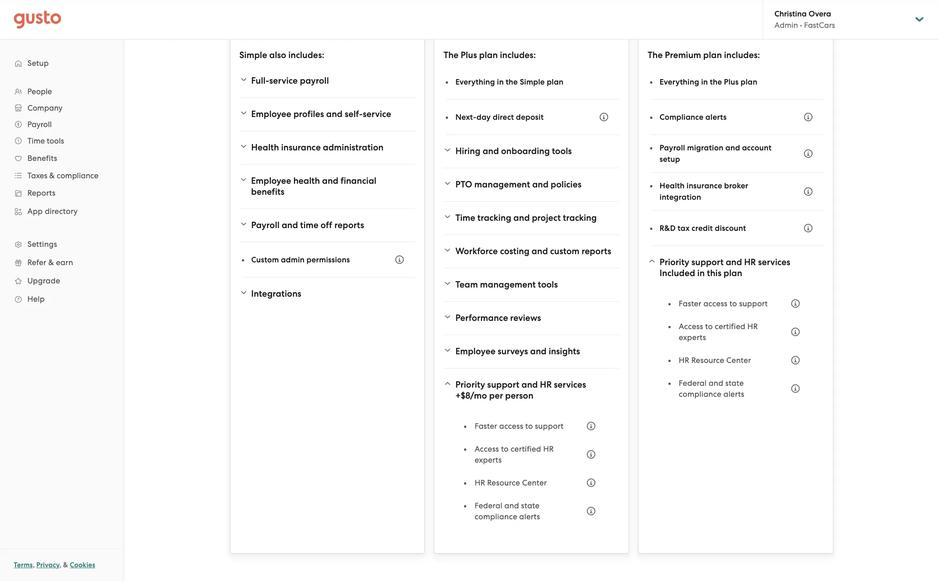 Task type: describe. For each thing, give the bounding box(es) containing it.
state for +$8/mo per person
[[521, 501, 540, 510]]

management for team
[[480, 279, 536, 290]]

employee surveys and insights
[[455, 346, 580, 357]]

r&d
[[660, 223, 676, 233]]

taxes & compliance button
[[9, 167, 114, 184]]

pto management and policies
[[455, 179, 582, 190]]

administration
[[323, 142, 384, 153]]

privacy
[[36, 561, 60, 569]]

admin
[[281, 255, 305, 264]]

app directory link
[[9, 203, 114, 219]]

and inside payroll and time off reports dropdown button
[[282, 220, 298, 230]]

and for employee health and financial benefits
[[322, 176, 338, 186]]

home image
[[14, 10, 61, 29]]

overa
[[809, 9, 831, 19]]

custom
[[550, 246, 580, 256]]

employee for employee surveys and insights
[[455, 346, 496, 357]]

workforce
[[455, 246, 498, 256]]

discount
[[715, 223, 746, 233]]

priority support and hr services +$8/mo per person
[[455, 379, 586, 401]]

hr resource center for person
[[475, 478, 547, 487]]

fastcars
[[804, 21, 835, 30]]

everything in the plus plan
[[660, 77, 757, 87]]

the for the plus plan includes:
[[444, 50, 459, 60]]

health
[[293, 176, 320, 186]]

terms link
[[14, 561, 33, 569]]

taxes & compliance
[[27, 171, 98, 180]]

access to certified hr experts for this
[[679, 322, 758, 342]]

per
[[489, 390, 503, 401]]

company button
[[9, 100, 114, 116]]

health insurance administration
[[251, 142, 384, 153]]

time for time tracking and project tracking
[[455, 213, 475, 223]]

credit
[[692, 223, 713, 233]]

and for time tracking and project tracking
[[513, 213, 530, 223]]

1 vertical spatial tools
[[552, 146, 572, 156]]

hr inside priority support and hr services included in this plan
[[744, 257, 756, 267]]

includes: for the premium plan includes:
[[724, 50, 760, 60]]

r&d tax credit discount
[[660, 223, 746, 233]]

alerts for priority support and hr services +$8/mo per person
[[519, 512, 540, 521]]

surveys
[[498, 346, 528, 357]]

christina overa admin • fastcars
[[774, 9, 835, 30]]

and for payroll migration and account setup
[[725, 143, 740, 153]]

payroll for payroll
[[27, 120, 52, 129]]

employee for employee profiles and self-service
[[251, 109, 291, 119]]

help link
[[9, 291, 114, 307]]

list containing people
[[0, 83, 123, 308]]

also
[[269, 50, 286, 60]]

health insurance broker integration
[[660, 181, 748, 202]]

priority support and hr services included in this plan
[[660, 257, 790, 278]]

certified for this
[[715, 322, 745, 331]]

settings
[[27, 240, 57, 249]]

included
[[660, 268, 695, 278]]

0 vertical spatial simple
[[239, 50, 267, 60]]

pto management and policies button
[[444, 174, 619, 196]]

& for earn
[[48, 258, 54, 267]]

federal for included
[[679, 379, 707, 388]]

time tracking and project tracking
[[455, 213, 597, 223]]

the for the premium plan includes:
[[648, 50, 663, 60]]

time
[[300, 220, 319, 230]]

full-
[[251, 75, 269, 86]]

everything in the simple plan
[[455, 77, 564, 87]]

compliance for priority support and hr services included in this plan
[[679, 390, 722, 399]]

permissions
[[307, 255, 350, 264]]

team management tools button
[[444, 274, 619, 296]]

access for this
[[703, 299, 728, 308]]

team
[[455, 279, 478, 290]]

health for health insurance broker integration
[[660, 181, 685, 191]]

in for plus
[[497, 77, 504, 87]]

setup link
[[9, 55, 114, 71]]

federal and state compliance alerts for person
[[475, 501, 540, 521]]

0 vertical spatial plus
[[461, 50, 477, 60]]

payroll for payroll and time off reports
[[251, 220, 280, 230]]

services for priority support and hr services +$8/mo per person
[[554, 379, 586, 390]]

1 vertical spatial plus
[[724, 77, 739, 87]]

& for compliance
[[49, 171, 55, 180]]

payroll for payroll migration and account setup
[[660, 143, 685, 153]]

time for time tools
[[27, 136, 45, 145]]

plan inside priority support and hr services included in this plan
[[724, 268, 742, 278]]

custom
[[251, 255, 279, 264]]

day
[[477, 112, 491, 122]]

person
[[505, 390, 533, 401]]

compliance
[[660, 112, 704, 122]]

+$8/mo
[[455, 390, 487, 401]]

priority for priority support and hr services included in this plan
[[660, 257, 689, 267]]

1 tracking from the left
[[477, 213, 511, 223]]

refer & earn link
[[9, 254, 114, 271]]

help
[[27, 294, 45, 304]]

and for pto management and policies
[[532, 179, 549, 190]]

employee profiles and self-service
[[251, 109, 391, 119]]

costing
[[500, 246, 530, 256]]

2 vertical spatial tools
[[538, 279, 558, 290]]

payroll and time off reports button
[[239, 214, 415, 236]]

deposit
[[516, 112, 544, 122]]

benefits
[[251, 187, 285, 197]]

app directory
[[27, 207, 78, 216]]

includes: for the plus plan includes:
[[500, 50, 536, 60]]

services for priority support and hr services included in this plan
[[758, 257, 790, 267]]

access for included
[[679, 322, 703, 331]]

hr resource center for this
[[679, 356, 751, 365]]

admin
[[774, 21, 798, 30]]

profiles
[[293, 109, 324, 119]]

2 tracking from the left
[[563, 213, 597, 223]]

reports
[[27, 188, 56, 198]]

direct
[[493, 112, 514, 122]]

insights
[[549, 346, 580, 357]]

simple also includes:
[[239, 50, 324, 60]]

management for pto
[[474, 179, 530, 190]]

app
[[27, 207, 43, 216]]

upgrade link
[[9, 272, 114, 289]]

performance reviews button
[[444, 307, 619, 329]]

full-service payroll
[[251, 75, 329, 86]]

resource for this
[[691, 356, 724, 365]]

policies
[[551, 179, 582, 190]]

everything for plus
[[455, 77, 495, 87]]

company
[[27, 103, 63, 112]]

time tracking and project tracking button
[[444, 207, 619, 229]]

1 includes: from the left
[[288, 50, 324, 60]]

federal and state compliance alerts for this
[[679, 379, 744, 399]]

team management tools
[[455, 279, 558, 290]]

this
[[707, 268, 722, 278]]

compliance for priority support and hr services +$8/mo per person
[[475, 512, 517, 521]]

center for +$8/mo per person
[[522, 478, 547, 487]]

gusto navigation element
[[0, 39, 123, 323]]

priority for priority support and hr services +$8/mo per person
[[455, 379, 485, 390]]

privacy link
[[36, 561, 60, 569]]

faster for +$8/mo
[[475, 422, 497, 431]]

faster access to support for this
[[679, 299, 768, 308]]

1 horizontal spatial simple
[[520, 77, 545, 87]]

cookies button
[[70, 560, 95, 571]]



Task type: locate. For each thing, give the bounding box(es) containing it.
0 horizontal spatial health
[[251, 142, 279, 153]]

off
[[321, 220, 332, 230]]

includes: up 'payroll'
[[288, 50, 324, 60]]

and for priority support and hr services +$8/mo per person
[[522, 379, 538, 390]]

1 horizontal spatial service
[[363, 109, 391, 119]]

1 vertical spatial alerts
[[724, 390, 744, 399]]

1 vertical spatial &
[[48, 258, 54, 267]]

1 vertical spatial insurance
[[687, 181, 722, 191]]

employee health and financial benefits
[[251, 176, 376, 197]]

compliance alerts
[[660, 112, 727, 122]]

0 horizontal spatial list
[[0, 83, 123, 308]]

1 vertical spatial center
[[522, 478, 547, 487]]

1 vertical spatial resource
[[487, 478, 520, 487]]

support inside priority support and hr services +$8/mo per person
[[487, 379, 519, 390]]

1 horizontal spatial faster access to support
[[679, 299, 768, 308]]

time down the "pto"
[[455, 213, 475, 223]]

tracking up workforce
[[477, 213, 511, 223]]

2 the from the left
[[710, 77, 722, 87]]

1 horizontal spatial services
[[758, 257, 790, 267]]

1 horizontal spatial certified
[[715, 322, 745, 331]]

full-service payroll button
[[239, 70, 415, 92]]

time inside gusto navigation element
[[27, 136, 45, 145]]

0 vertical spatial federal and state compliance alerts
[[679, 379, 744, 399]]

& inside dropdown button
[[49, 171, 55, 180]]

1 vertical spatial faster access to support
[[475, 422, 564, 431]]

financial
[[341, 176, 376, 186]]

0 vertical spatial alerts
[[706, 112, 727, 122]]

2 the from the left
[[648, 50, 663, 60]]

includes: up everything in the plus plan
[[724, 50, 760, 60]]

1 the from the left
[[444, 50, 459, 60]]

people button
[[9, 83, 114, 100]]

0 horizontal spatial priority
[[455, 379, 485, 390]]

1 horizontal spatial experts
[[679, 333, 706, 342]]

health inside health insurance broker integration
[[660, 181, 685, 191]]

center
[[726, 356, 751, 365], [522, 478, 547, 487]]

,
[[33, 561, 35, 569], [60, 561, 61, 569]]

and for employee surveys and insights
[[530, 346, 547, 357]]

service inside dropdown button
[[269, 75, 298, 86]]

tax
[[678, 223, 690, 233]]

in inside priority support and hr services included in this plan
[[697, 268, 705, 278]]

1 vertical spatial federal
[[475, 501, 502, 510]]

tools
[[47, 136, 64, 145], [552, 146, 572, 156], [538, 279, 558, 290]]

payroll down benefits
[[251, 220, 280, 230]]

insurance up health
[[281, 142, 321, 153]]

access to certified hr experts for person
[[475, 444, 554, 465]]

0 vertical spatial access to certified hr experts
[[679, 322, 758, 342]]

& right taxes
[[49, 171, 55, 180]]

workforce costing and custom reports
[[455, 246, 611, 256]]

0 horizontal spatial services
[[554, 379, 586, 390]]

faster
[[679, 299, 701, 308], [475, 422, 497, 431]]

0 vertical spatial tools
[[47, 136, 64, 145]]

1 vertical spatial simple
[[520, 77, 545, 87]]

1 horizontal spatial access
[[679, 322, 703, 331]]

, left 'privacy'
[[33, 561, 35, 569]]

employee
[[251, 109, 291, 119], [251, 176, 291, 186], [455, 346, 496, 357]]

setup
[[660, 155, 680, 164]]

list for priority support and hr services +$8/mo per person
[[465, 416, 601, 529]]

alerts for priority support and hr services included in this plan
[[724, 390, 744, 399]]

reports for workforce costing and custom reports
[[582, 246, 611, 256]]

0 vertical spatial management
[[474, 179, 530, 190]]

access down this
[[703, 299, 728, 308]]

and for employee profiles and self-service
[[326, 109, 343, 119]]

2 includes: from the left
[[500, 50, 536, 60]]

employee inside employee health and financial benefits
[[251, 176, 291, 186]]

services
[[758, 257, 790, 267], [554, 379, 586, 390]]

simple left the also
[[239, 50, 267, 60]]

directory
[[45, 207, 78, 216]]

0 horizontal spatial access to certified hr experts
[[475, 444, 554, 465]]

1 vertical spatial service
[[363, 109, 391, 119]]

and
[[326, 109, 343, 119], [725, 143, 740, 153], [483, 146, 499, 156], [322, 176, 338, 186], [532, 179, 549, 190], [513, 213, 530, 223], [282, 220, 298, 230], [532, 246, 548, 256], [726, 257, 742, 267], [530, 346, 547, 357], [709, 379, 723, 388], [522, 379, 538, 390], [504, 501, 519, 510]]

insurance for administration
[[281, 142, 321, 153]]

0 horizontal spatial everything
[[455, 77, 495, 87]]

hr inside priority support and hr services +$8/mo per person
[[540, 379, 552, 390]]

0 horizontal spatial certified
[[511, 444, 541, 454]]

0 horizontal spatial tracking
[[477, 213, 511, 223]]

onboarding
[[501, 146, 550, 156]]

reports right off
[[334, 220, 364, 230]]

1 horizontal spatial federal and state compliance alerts
[[679, 379, 744, 399]]

2 horizontal spatial includes:
[[724, 50, 760, 60]]

earn
[[56, 258, 73, 267]]

to
[[730, 299, 737, 308], [705, 322, 713, 331], [525, 422, 533, 431], [501, 444, 509, 454]]

0 vertical spatial experts
[[679, 333, 706, 342]]

employee up benefits
[[251, 176, 291, 186]]

employee for employee health and financial benefits
[[251, 176, 291, 186]]

refer & earn
[[27, 258, 73, 267]]

1 horizontal spatial compliance
[[475, 512, 517, 521]]

state for included in this plan
[[725, 379, 744, 388]]

tools down payroll 'dropdown button'
[[47, 136, 64, 145]]

and inside employee profiles and self-service dropdown button
[[326, 109, 343, 119]]

service inside dropdown button
[[363, 109, 391, 119]]

experts for +$8/mo
[[475, 455, 502, 465]]

1 horizontal spatial health
[[660, 181, 685, 191]]

performance
[[455, 313, 508, 323]]

0 vertical spatial payroll
[[27, 120, 52, 129]]

1 horizontal spatial reports
[[582, 246, 611, 256]]

0 horizontal spatial includes:
[[288, 50, 324, 60]]

0 horizontal spatial plus
[[461, 50, 477, 60]]

2 horizontal spatial payroll
[[660, 143, 685, 153]]

the for premium
[[710, 77, 722, 87]]

1 the from the left
[[506, 77, 518, 87]]

2 vertical spatial employee
[[455, 346, 496, 357]]

resource for person
[[487, 478, 520, 487]]

certified
[[715, 322, 745, 331], [511, 444, 541, 454]]

the for plus
[[506, 77, 518, 87]]

1 vertical spatial management
[[480, 279, 536, 290]]

experts for included
[[679, 333, 706, 342]]

3 includes: from the left
[[724, 50, 760, 60]]

0 vertical spatial priority
[[660, 257, 689, 267]]

faster access to support for person
[[475, 422, 564, 431]]

health up integration
[[660, 181, 685, 191]]

priority inside priority support and hr services included in this plan
[[660, 257, 689, 267]]

integrations button
[[239, 283, 415, 305]]

people
[[27, 87, 52, 96]]

in left this
[[697, 268, 705, 278]]

0 vertical spatial employee
[[251, 109, 291, 119]]

faster down included
[[679, 299, 701, 308]]

0 horizontal spatial simple
[[239, 50, 267, 60]]

0 vertical spatial reports
[[334, 220, 364, 230]]

and for workforce costing and custom reports
[[532, 246, 548, 256]]

workforce costing and custom reports button
[[444, 240, 619, 262]]

terms
[[14, 561, 33, 569]]

access to certified hr experts
[[679, 322, 758, 342], [475, 444, 554, 465]]

list for priority support and hr services included in this plan
[[669, 294, 805, 407]]

1 vertical spatial employee
[[251, 176, 291, 186]]

settings link
[[9, 236, 114, 252]]

employee health and financial benefits button
[[239, 170, 415, 203]]

performance reviews
[[455, 313, 541, 323]]

0 horizontal spatial ,
[[33, 561, 35, 569]]

pto
[[455, 179, 472, 190]]

access for person
[[499, 422, 523, 431]]

and inside the time tracking and project tracking dropdown button
[[513, 213, 530, 223]]

the plus plan includes:
[[444, 50, 536, 60]]

and inside employee health and financial benefits
[[322, 176, 338, 186]]

0 horizontal spatial experts
[[475, 455, 502, 465]]

certified for person
[[511, 444, 541, 454]]

tools inside list
[[47, 136, 64, 145]]

0 vertical spatial service
[[269, 75, 298, 86]]

2 everything from the left
[[660, 77, 699, 87]]

and inside employee surveys and insights dropdown button
[[530, 346, 547, 357]]

includes: up everything in the simple plan
[[500, 50, 536, 60]]

1 vertical spatial certified
[[511, 444, 541, 454]]

0 vertical spatial time
[[27, 136, 45, 145]]

1 everything from the left
[[455, 77, 495, 87]]

service down simple also includes: at the top of the page
[[269, 75, 298, 86]]

0 horizontal spatial insurance
[[281, 142, 321, 153]]

in for premium
[[701, 77, 708, 87]]

services inside priority support and hr services included in this plan
[[758, 257, 790, 267]]

simple up deposit
[[520, 77, 545, 87]]

the down the plus plan includes:
[[506, 77, 518, 87]]

priority up included
[[660, 257, 689, 267]]

insurance for broker
[[687, 181, 722, 191]]

next-
[[455, 112, 477, 122]]

2 , from the left
[[60, 561, 61, 569]]

cookies
[[70, 561, 95, 569]]

broker
[[724, 181, 748, 191]]

1 vertical spatial health
[[660, 181, 685, 191]]

0 horizontal spatial federal
[[475, 501, 502, 510]]

0 vertical spatial &
[[49, 171, 55, 180]]

1 horizontal spatial plus
[[724, 77, 739, 87]]

faster access to support down "person"
[[475, 422, 564, 431]]

1 horizontal spatial ,
[[60, 561, 61, 569]]

insurance up integration
[[687, 181, 722, 191]]

payroll and time off reports
[[251, 220, 364, 230]]

employee down full-
[[251, 109, 291, 119]]

0 vertical spatial center
[[726, 356, 751, 365]]

and inside pto management and policies dropdown button
[[532, 179, 549, 190]]

management down costing
[[480, 279, 536, 290]]

2 vertical spatial &
[[63, 561, 68, 569]]

in
[[497, 77, 504, 87], [701, 77, 708, 87], [697, 268, 705, 278]]

1 vertical spatial access to certified hr experts
[[475, 444, 554, 465]]

1 vertical spatial hr resource center
[[475, 478, 547, 487]]

service up administration
[[363, 109, 391, 119]]

1 horizontal spatial access
[[703, 299, 728, 308]]

0 horizontal spatial compliance
[[57, 171, 98, 180]]

0 horizontal spatial the
[[444, 50, 459, 60]]

hiring and onboarding tools button
[[444, 140, 619, 162]]

migration
[[687, 143, 724, 153]]

faster down per
[[475, 422, 497, 431]]

plus
[[461, 50, 477, 60], [724, 77, 739, 87]]

time tools button
[[9, 133, 114, 149]]

state
[[725, 379, 744, 388], [521, 501, 540, 510]]

1 horizontal spatial state
[[725, 379, 744, 388]]

health for health insurance administration
[[251, 142, 279, 153]]

2 horizontal spatial compliance
[[679, 390, 722, 399]]

hiring and onboarding tools
[[455, 146, 572, 156]]

, left cookies
[[60, 561, 61, 569]]

0 vertical spatial faster access to support
[[679, 299, 768, 308]]

1 vertical spatial federal and state compliance alerts
[[475, 501, 540, 521]]

integrations
[[251, 288, 301, 299]]

0 vertical spatial health
[[251, 142, 279, 153]]

payroll inside 'dropdown button'
[[27, 120, 52, 129]]

0 horizontal spatial the
[[506, 77, 518, 87]]

2 horizontal spatial list
[[669, 294, 805, 407]]

& left earn
[[48, 258, 54, 267]]

insurance inside dropdown button
[[281, 142, 321, 153]]

0 horizontal spatial access
[[475, 444, 499, 454]]

1 horizontal spatial everything
[[660, 77, 699, 87]]

and inside "workforce costing and custom reports" dropdown button
[[532, 246, 548, 256]]

2 vertical spatial compliance
[[475, 512, 517, 521]]

and inside 'hiring and onboarding tools' dropdown button
[[483, 146, 499, 156]]

1 horizontal spatial insurance
[[687, 181, 722, 191]]

service
[[269, 75, 298, 86], [363, 109, 391, 119]]

tools down workforce costing and custom reports
[[538, 279, 558, 290]]

1 horizontal spatial time
[[455, 213, 475, 223]]

priority inside priority support and hr services +$8/mo per person
[[455, 379, 485, 390]]

benefits link
[[9, 150, 114, 166]]

faster for included
[[679, 299, 701, 308]]

payroll down company at left top
[[27, 120, 52, 129]]

access down "person"
[[499, 422, 523, 431]]

hr
[[744, 257, 756, 267], [747, 322, 758, 331], [679, 356, 689, 365], [540, 379, 552, 390], [543, 444, 554, 454], [475, 478, 485, 487]]

everything down the plus plan includes:
[[455, 77, 495, 87]]

management down the hiring and onboarding tools
[[474, 179, 530, 190]]

1 vertical spatial access
[[499, 422, 523, 431]]

time tools
[[27, 136, 64, 145]]

0 horizontal spatial faster
[[475, 422, 497, 431]]

payroll up the setup
[[660, 143, 685, 153]]

1 vertical spatial experts
[[475, 455, 502, 465]]

1 horizontal spatial tracking
[[563, 213, 597, 223]]

the
[[444, 50, 459, 60], [648, 50, 663, 60]]

1 horizontal spatial list
[[465, 416, 601, 529]]

employee down performance
[[455, 346, 496, 357]]

the premium plan includes:
[[648, 50, 760, 60]]

and inside the payroll migration and account setup
[[725, 143, 740, 153]]

1 vertical spatial reports
[[582, 246, 611, 256]]

upgrade
[[27, 276, 60, 285]]

and for priority support and hr services included in this plan
[[726, 257, 742, 267]]

2 vertical spatial payroll
[[251, 220, 280, 230]]

hiring
[[455, 146, 481, 156]]

list
[[0, 83, 123, 308], [669, 294, 805, 407], [465, 416, 601, 529]]

payroll migration and account setup
[[660, 143, 772, 164]]

0 vertical spatial compliance
[[57, 171, 98, 180]]

health up benefits
[[251, 142, 279, 153]]

reports for payroll and time off reports
[[334, 220, 364, 230]]

0 horizontal spatial center
[[522, 478, 547, 487]]

1 horizontal spatial the
[[710, 77, 722, 87]]

access for +$8/mo
[[475, 444, 499, 454]]

1 horizontal spatial hr resource center
[[679, 356, 751, 365]]

tools up policies
[[552, 146, 572, 156]]

everything down premium
[[660, 77, 699, 87]]

& left cookies
[[63, 561, 68, 569]]

christina
[[774, 9, 807, 19]]

0 vertical spatial access
[[679, 322, 703, 331]]

center for included in this plan
[[726, 356, 751, 365]]

everything for premium
[[660, 77, 699, 87]]

services inside priority support and hr services +$8/mo per person
[[554, 379, 586, 390]]

payroll inside the payroll migration and account setup
[[660, 143, 685, 153]]

federal for +$8/mo
[[475, 501, 502, 510]]

health insurance administration button
[[239, 137, 415, 159]]

insurance inside health insurance broker integration
[[687, 181, 722, 191]]

0 vertical spatial access
[[703, 299, 728, 308]]

integration
[[660, 192, 701, 202]]

payroll inside dropdown button
[[251, 220, 280, 230]]

support inside priority support and hr services included in this plan
[[692, 257, 724, 267]]

1 horizontal spatial federal
[[679, 379, 707, 388]]

0 horizontal spatial state
[[521, 501, 540, 510]]

in down the plus plan includes:
[[497, 77, 504, 87]]

0 vertical spatial services
[[758, 257, 790, 267]]

0 vertical spatial federal
[[679, 379, 707, 388]]

tracking right project
[[563, 213, 597, 223]]

account
[[742, 143, 772, 153]]

faster access to support down this
[[679, 299, 768, 308]]

time up the benefits
[[27, 136, 45, 145]]

experts
[[679, 333, 706, 342], [475, 455, 502, 465]]

and inside priority support and hr services included in this plan
[[726, 257, 742, 267]]

0 horizontal spatial resource
[[487, 478, 520, 487]]

1 vertical spatial compliance
[[679, 390, 722, 399]]

faster access to support
[[679, 299, 768, 308], [475, 422, 564, 431]]

and inside priority support and hr services +$8/mo per person
[[522, 379, 538, 390]]

1 horizontal spatial payroll
[[251, 220, 280, 230]]

next-day direct deposit
[[455, 112, 544, 122]]

priority up +$8/mo
[[455, 379, 485, 390]]

project
[[532, 213, 561, 223]]

the down the premium plan includes:
[[710, 77, 722, 87]]

1 vertical spatial payroll
[[660, 143, 685, 153]]

reports right custom on the right top of the page
[[582, 246, 611, 256]]

in down the premium plan includes:
[[701, 77, 708, 87]]

1 vertical spatial access
[[475, 444, 499, 454]]

health inside dropdown button
[[251, 142, 279, 153]]

employee inside dropdown button
[[455, 346, 496, 357]]

terms , privacy , & cookies
[[14, 561, 95, 569]]

1 , from the left
[[33, 561, 35, 569]]

simple
[[239, 50, 267, 60], [520, 77, 545, 87]]

compliance inside taxes & compliance dropdown button
[[57, 171, 98, 180]]

reviews
[[510, 313, 541, 323]]



Task type: vqa. For each thing, say whether or not it's contained in the screenshot.
Privacy
yes



